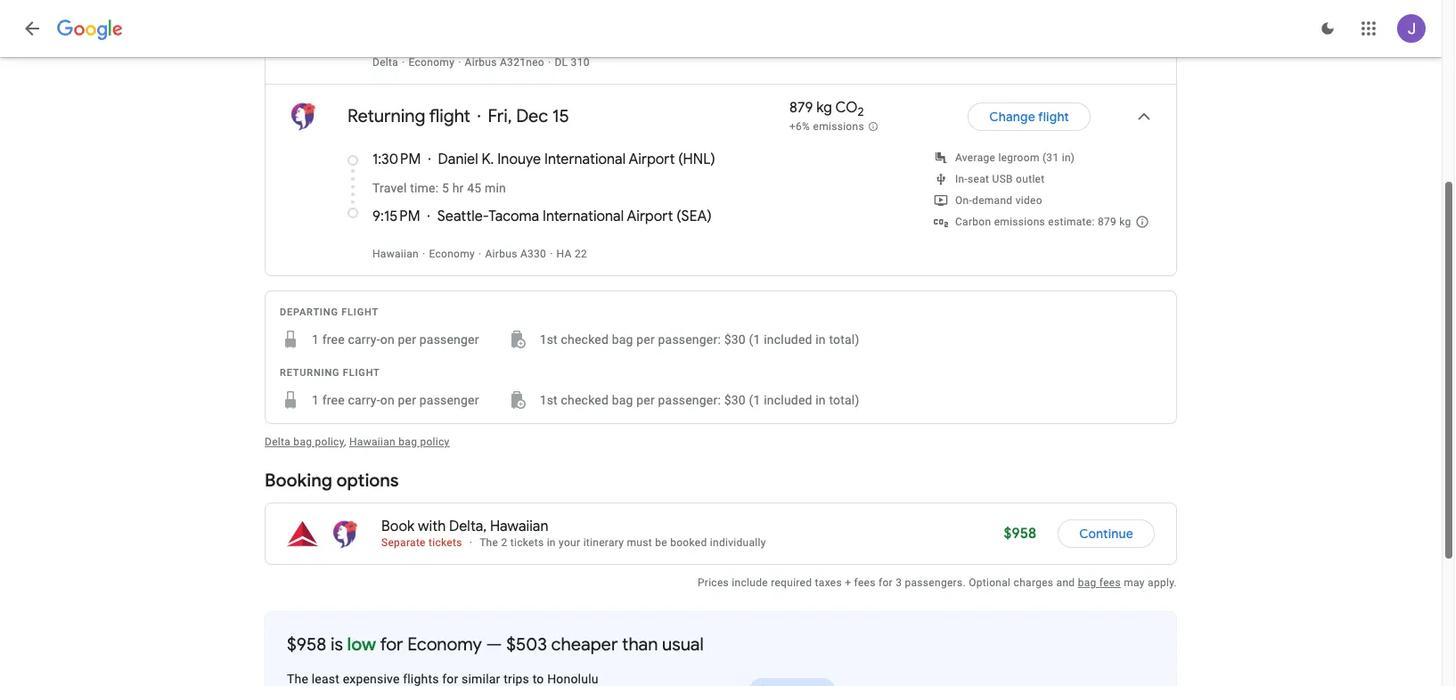 Task type: locate. For each thing, give the bounding box(es) containing it.
$958 is low for economy — $503 cheaper than usual
[[287, 634, 704, 656]]

0 vertical spatial international
[[545, 151, 626, 169]]

1 tickets from the left
[[429, 537, 462, 549]]

879 right estimate:
[[1098, 216, 1117, 228]]

1 vertical spatial on
[[380, 393, 395, 408]]

1 vertical spatial first checked bag costs 30 us dollars per passenger (1 included in total) element
[[508, 390, 860, 411]]

1 fees from the left
[[854, 577, 876, 589]]

international
[[545, 151, 626, 169], [543, 208, 624, 226]]

 image down time:
[[423, 248, 426, 260]]

(1
[[749, 333, 761, 347], [749, 393, 761, 408]]

0 vertical spatial returning flight
[[348, 105, 470, 128]]

emissions down video
[[995, 216, 1046, 228]]

outlet
[[1016, 173, 1045, 186]]

hawaiian bag policy link
[[349, 436, 450, 449]]

change flight button
[[968, 96, 1091, 138]]

0 vertical spatial free
[[322, 333, 345, 347]]

1 vertical spatial total)
[[829, 393, 860, 408]]

0 vertical spatial 1st checked bag per passenger: $30 (1 included in total)
[[540, 333, 860, 347]]

included for first first checked bag costs 30 us dollars per passenger (1 included in total) element from the bottom
[[764, 393, 813, 408]]

passenger
[[420, 333, 479, 347], [420, 393, 479, 408]]

1 horizontal spatial tickets
[[511, 537, 544, 549]]

1 vertical spatial free
[[322, 393, 345, 408]]

1 up delta bag policy link
[[312, 393, 319, 408]]

tickets right the the
[[511, 537, 544, 549]]

2 1 free carry-on per passenger from the top
[[312, 393, 479, 408]]

1 vertical spatial  image
[[423, 248, 426, 260]]

$958 up 'charges'
[[1004, 525, 1037, 543]]

2 vertical spatial in
[[547, 537, 556, 549]]

1 on from the top
[[380, 333, 395, 347]]

1 vertical spatial 879
[[1098, 216, 1117, 228]]

2 up +6% emissions
[[858, 105, 864, 120]]

 image
[[478, 106, 481, 128]]

carry-
[[348, 333, 380, 347], [348, 393, 380, 408]]

than
[[622, 634, 658, 656]]

1 down "departing" in the left top of the page
[[312, 333, 319, 347]]

1 vertical spatial passenger:
[[658, 393, 721, 408]]

emissions down co
[[813, 121, 865, 133]]

1 first checked bag costs 30 us dollars per passenger (1 included in total) element from the top
[[508, 329, 860, 351]]

bag fees button
[[1078, 577, 1121, 589]]

1 vertical spatial hawaiian
[[349, 436, 396, 449]]

flight up (31
[[1039, 109, 1070, 125]]

5
[[442, 181, 449, 195]]

0 vertical spatial for
[[879, 577, 893, 589]]

1 vertical spatial in
[[816, 393, 826, 408]]

taxes
[[815, 577, 842, 589]]

kg inside 879 kg co 2
[[817, 99, 833, 117]]

free for first first checked bag costs 30 us dollars per passenger (1 included in total) element from the bottom
[[322, 393, 345, 408]]

book
[[382, 518, 415, 536]]

airbus left a321neo
[[465, 56, 497, 69]]

0 vertical spatial kg
[[817, 99, 833, 117]]

0 horizontal spatial 879
[[790, 99, 813, 117]]

1 horizontal spatial $958
[[1004, 525, 1037, 543]]

1 vertical spatial carry-
[[348, 393, 380, 408]]

1 free carry-on per passenger
[[312, 333, 479, 347], [312, 393, 479, 408]]

returning up 1:30 pm text box
[[348, 105, 426, 128]]

tickets
[[429, 537, 462, 549], [511, 537, 544, 549]]

on for second first checked bag costs 30 us dollars per passenger (1 included in total) element from the bottom
[[380, 333, 395, 347]]

returning flight
[[348, 105, 470, 128], [280, 367, 380, 379]]

0 vertical spatial airport
[[629, 151, 675, 169]]

in)
[[1062, 152, 1075, 164]]

first checked bag costs 30 us dollars per passenger (1 included in total) element
[[508, 329, 860, 351], [508, 390, 860, 411]]

1 horizontal spatial emissions
[[995, 216, 1046, 228]]

on-demand video
[[956, 195, 1043, 207]]

$958
[[1004, 525, 1037, 543], [287, 634, 327, 656]]

879 inside 879 kg co 2
[[790, 99, 813, 117]]

hr
[[453, 181, 464, 195]]

1 vertical spatial included
[[764, 393, 813, 408]]

separate tickets
[[382, 537, 462, 549]]

0 vertical spatial (1
[[749, 333, 761, 347]]

0 vertical spatial on
[[380, 333, 395, 347]]

tickets down 'with'
[[429, 537, 462, 549]]

airport
[[629, 151, 675, 169], [627, 208, 673, 226]]

$30
[[724, 333, 746, 347], [724, 393, 746, 408]]

2 inside 879 kg co 2
[[858, 105, 864, 120]]

1 horizontal spatial  image
[[548, 56, 551, 69]]

estimate:
[[1049, 216, 1095, 228]]

1 vertical spatial 1
[[312, 393, 319, 408]]

airbus for airbus a330
[[485, 248, 518, 260]]

daniel
[[438, 151, 478, 169]]

1 1 from the top
[[312, 333, 319, 347]]

1 vertical spatial (1
[[749, 393, 761, 408]]

2 1st from the top
[[540, 393, 558, 408]]

policy up booking options
[[315, 436, 344, 449]]

1 vertical spatial $30
[[724, 393, 746, 408]]

delta bag policy link
[[265, 436, 344, 449]]

2 total) from the top
[[829, 393, 860, 408]]

cheaper
[[551, 634, 618, 656]]

0 vertical spatial $958
[[1004, 525, 1037, 543]]

0 vertical spatial 879
[[790, 99, 813, 117]]

economy down the seattle- at the left top of the page
[[429, 248, 475, 260]]

returning
[[348, 105, 426, 128], [280, 367, 340, 379]]

delta bag policy , hawaiian bag policy
[[265, 436, 450, 449]]

1 vertical spatial 1 free carry-on per passenger
[[312, 393, 479, 408]]

for right low
[[380, 634, 403, 656]]

carry- down departing flight
[[348, 333, 380, 347]]

options
[[337, 470, 399, 492]]

1 horizontal spatial returning
[[348, 105, 426, 128]]

booking options
[[265, 470, 399, 492]]

1 vertical spatial passenger
[[420, 393, 479, 408]]

passenger:
[[658, 333, 721, 347], [658, 393, 721, 408]]

 image
[[548, 56, 551, 69], [423, 248, 426, 260]]

emissions for carbon
[[995, 216, 1046, 228]]

0 horizontal spatial delta
[[265, 436, 291, 449]]

2 passenger: from the top
[[658, 393, 721, 408]]

2 first checked bag costs 30 us dollars per passenger (1 included in total) element from the top
[[508, 390, 860, 411]]

in for first first checked bag costs 30 us dollars per passenger (1 included in total) element from the bottom
[[816, 393, 826, 408]]

hawaiian right ,
[[349, 436, 396, 449]]

flight right "departing" in the left top of the page
[[342, 307, 379, 318]]

must
[[627, 537, 653, 549]]

international up 'ha 22'
[[543, 208, 624, 226]]

879 kg co 2
[[790, 99, 864, 120]]

the 2 tickets in your itinerary must be booked individually
[[480, 537, 766, 549]]

airport left (sea)
[[627, 208, 673, 226]]

0 vertical spatial in
[[816, 333, 826, 347]]

total)
[[829, 333, 860, 347], [829, 393, 860, 408]]

free
[[322, 333, 345, 347], [322, 393, 345, 408]]

free down departing flight
[[322, 333, 345, 347]]

2 included from the top
[[764, 393, 813, 408]]

1 (1 from the top
[[749, 333, 761, 347]]

included
[[764, 333, 813, 347], [764, 393, 813, 408]]

returning flight inside list
[[348, 105, 470, 128]]

0 vertical spatial airbus
[[465, 56, 497, 69]]

policy up 'with'
[[420, 436, 450, 449]]

airbus for airbus a321neo
[[465, 56, 497, 69]]

returning flight down departing flight
[[280, 367, 380, 379]]

checked
[[561, 333, 609, 347], [561, 393, 609, 408]]

2 1st checked bag per passenger: $30 (1 included in total) from the top
[[540, 393, 860, 408]]

1 1st from the top
[[540, 333, 558, 347]]

1 horizontal spatial policy
[[420, 436, 450, 449]]

 image left dl 310
[[548, 56, 551, 69]]

0 horizontal spatial  image
[[423, 248, 426, 260]]

0 horizontal spatial fees
[[854, 577, 876, 589]]

1 horizontal spatial delta
[[373, 56, 399, 69]]

free for second first checked bag costs 30 us dollars per passenger (1 included in total) element from the bottom
[[322, 333, 345, 347]]

0 horizontal spatial kg
[[817, 99, 833, 117]]

1 1st checked bag per passenger: $30 (1 included in total) from the top
[[540, 333, 860, 347]]

1
[[312, 333, 319, 347], [312, 393, 319, 408]]

carry- up delta bag policy , hawaiian bag policy
[[348, 393, 380, 408]]

in
[[816, 333, 826, 347], [816, 393, 826, 408], [547, 537, 556, 549]]

booking
[[265, 470, 332, 492]]

879
[[790, 99, 813, 117], [1098, 216, 1117, 228]]

0 vertical spatial 1 free carry-on per passenger
[[312, 333, 479, 347]]

airbus left a330
[[485, 248, 518, 260]]

included for second first checked bag costs 30 us dollars per passenger (1 included in total) element from the bottom
[[764, 333, 813, 347]]

0 horizontal spatial policy
[[315, 436, 344, 449]]

1 horizontal spatial 2
[[858, 105, 864, 120]]

0 vertical spatial included
[[764, 333, 813, 347]]

hawaiian up the the
[[490, 518, 549, 536]]

1 free from the top
[[322, 333, 345, 347]]

0 vertical spatial passenger
[[420, 333, 479, 347]]

economy left the —
[[408, 634, 482, 656]]

1 free carry-on per passenger up hawaiian bag policy "link"
[[312, 393, 479, 408]]

2
[[858, 105, 864, 120], [501, 537, 508, 549]]

may
[[1124, 577, 1145, 589]]

1 carry- from the top
[[348, 333, 380, 347]]

2 policy from the left
[[420, 436, 450, 449]]

0 horizontal spatial for
[[380, 634, 403, 656]]

1 vertical spatial $958
[[287, 634, 327, 656]]

kg
[[817, 99, 833, 117], [1120, 216, 1132, 228]]

continue
[[1080, 526, 1134, 542]]

1 for first first checked bag costs 30 us dollars per passenger (1 included in total) element from the bottom
[[312, 393, 319, 408]]

in for second first checked bag costs 30 us dollars per passenger (1 included in total) element from the bottom
[[816, 333, 826, 347]]

1 vertical spatial 1st
[[540, 393, 558, 408]]

1st
[[540, 333, 558, 347], [540, 393, 558, 408]]

bag
[[612, 333, 633, 347], [612, 393, 633, 408], [294, 436, 312, 449], [399, 436, 417, 449], [1078, 577, 1097, 589]]

0 horizontal spatial emissions
[[813, 121, 865, 133]]

2 (1 from the top
[[749, 393, 761, 408]]

0 vertical spatial checked
[[561, 333, 609, 347]]

2 on from the top
[[380, 393, 395, 408]]

0 vertical spatial carry-
[[348, 333, 380, 347]]

1 vertical spatial 1st checked bag per passenger: $30 (1 included in total)
[[540, 393, 860, 408]]

in-
[[956, 173, 968, 186]]

ha 22
[[557, 248, 587, 260]]

1st checked bag per passenger: $30 (1 included in total)
[[540, 333, 860, 347], [540, 393, 860, 408]]

flight
[[429, 105, 470, 128], [1039, 109, 1070, 125], [342, 307, 379, 318], [343, 367, 380, 379]]

emissions
[[813, 121, 865, 133], [995, 216, 1046, 228]]

apply.
[[1148, 577, 1178, 589]]

international down 15
[[545, 151, 626, 169]]

seat
[[968, 173, 990, 186]]

2 1 from the top
[[312, 393, 319, 408]]

1 vertical spatial checked
[[561, 393, 609, 408]]

inouye
[[498, 151, 541, 169]]

fees left may
[[1100, 577, 1121, 589]]

(sea)
[[677, 208, 712, 226]]

1 free carry-on per passenger down departing flight
[[312, 333, 479, 347]]

0 vertical spatial 1st
[[540, 333, 558, 347]]

1 included from the top
[[764, 333, 813, 347]]

0 vertical spatial emissions
[[813, 121, 865, 133]]

0 vertical spatial returning
[[348, 105, 426, 128]]

1 horizontal spatial fees
[[1100, 577, 1121, 589]]

1 vertical spatial emissions
[[995, 216, 1046, 228]]

2 carry- from the top
[[348, 393, 380, 408]]

returning flight up 1:30 pm text box
[[348, 105, 470, 128]]

on for first first checked bag costs 30 us dollars per passenger (1 included in total) element from the bottom
[[380, 393, 395, 408]]

879 up +6%
[[790, 99, 813, 117]]

dec
[[516, 105, 548, 128]]

1 vertical spatial airbus
[[485, 248, 518, 260]]

1st checked bag per passenger: $30 (1 included in total) for first first checked bag costs 30 us dollars per passenger (1 included in total) element from the bottom
[[540, 393, 860, 408]]

0 vertical spatial $30
[[724, 333, 746, 347]]

2 checked from the top
[[561, 393, 609, 408]]

1 vertical spatial international
[[543, 208, 624, 226]]

returning down "departing" in the left top of the page
[[280, 367, 340, 379]]

1 vertical spatial economy
[[429, 248, 475, 260]]

fees right "+"
[[854, 577, 876, 589]]

0 vertical spatial hawaiian
[[373, 248, 419, 260]]

(31
[[1043, 152, 1059, 164]]

1 vertical spatial returning flight
[[280, 367, 380, 379]]

1 checked from the top
[[561, 333, 609, 347]]

for left 3
[[879, 577, 893, 589]]

0 vertical spatial total)
[[829, 333, 860, 347]]

flight up daniel
[[429, 105, 470, 128]]

1 vertical spatial returning
[[280, 367, 340, 379]]

2 right the the
[[501, 537, 508, 549]]

,
[[344, 436, 347, 449]]

0 vertical spatial first checked bag costs 30 us dollars per passenger (1 included in total) element
[[508, 329, 860, 351]]

kg up +6% emissions
[[817, 99, 833, 117]]

0 horizontal spatial tickets
[[429, 537, 462, 549]]

1 vertical spatial delta
[[265, 436, 291, 449]]

hawaiian down 9:15 pm text box
[[373, 248, 419, 260]]

your
[[559, 537, 581, 549]]

0 vertical spatial passenger:
[[658, 333, 721, 347]]

list containing returning flight
[[266, 0, 1177, 276]]

1 total) from the top
[[829, 333, 860, 347]]

airport left (hnl)
[[629, 151, 675, 169]]

legroom
[[999, 152, 1040, 164]]

economy left airbus a321neo
[[409, 56, 455, 69]]

1 passenger: from the top
[[658, 333, 721, 347]]

0 vertical spatial 1
[[312, 333, 319, 347]]

0 vertical spatial 2
[[858, 105, 864, 120]]

go back image
[[21, 18, 43, 39]]

$958 left is
[[287, 634, 327, 656]]

free up ,
[[322, 393, 345, 408]]

0 horizontal spatial $958
[[287, 634, 327, 656]]

per
[[398, 333, 416, 347], [637, 333, 655, 347], [398, 393, 416, 408], [637, 393, 655, 408]]

0 vertical spatial delta
[[373, 56, 399, 69]]

kg right estimate:
[[1120, 216, 1132, 228]]

1 1 free carry-on per passenger from the top
[[312, 333, 479, 347]]

1 horizontal spatial kg
[[1120, 216, 1132, 228]]

$958 for $958 is low for economy — $503 cheaper than usual
[[287, 634, 327, 656]]

2 free from the top
[[322, 393, 345, 408]]

list
[[266, 0, 1177, 276]]

0 horizontal spatial 2
[[501, 537, 508, 549]]



Task type: vqa. For each thing, say whether or not it's contained in the screenshot.
1st
yes



Task type: describe. For each thing, give the bounding box(es) containing it.
total) for second first checked bag costs 30 us dollars per passenger (1 included in total) element from the bottom
[[829, 333, 860, 347]]

total) for first first checked bag costs 30 us dollars per passenger (1 included in total) element from the bottom
[[829, 393, 860, 408]]

with
[[418, 518, 446, 536]]

checked for second first checked bag costs 30 us dollars per passenger (1 included in total) element from the bottom
[[561, 333, 609, 347]]

seattle-tacoma international airport (sea)
[[437, 208, 712, 226]]

a330
[[521, 248, 547, 260]]

individually
[[710, 537, 766, 549]]

1 vertical spatial 2
[[501, 537, 508, 549]]

45
[[467, 181, 482, 195]]

travel time: 5 hr 45 min
[[373, 181, 506, 195]]

dl 310
[[555, 56, 590, 69]]

—
[[486, 634, 502, 656]]

1 passenger from the top
[[420, 333, 479, 347]]

k.
[[482, 151, 494, 169]]

change
[[990, 109, 1036, 125]]

the
[[480, 537, 498, 549]]

(hnl)
[[679, 151, 716, 169]]

daniel k. inouye international airport (hnl)
[[438, 151, 716, 169]]

2 $30 from the top
[[724, 393, 746, 408]]

travel
[[373, 181, 407, 195]]

2 passenger from the top
[[420, 393, 479, 408]]

time:
[[410, 181, 439, 195]]

2 tickets from the left
[[511, 537, 544, 549]]

carbon
[[956, 216, 992, 228]]

2 vertical spatial hawaiian
[[490, 518, 549, 536]]

1:30 pm
[[373, 151, 421, 169]]

low
[[347, 634, 376, 656]]

carbon emissions estimate: 879 kg
[[956, 216, 1132, 228]]

change appearance image
[[1307, 7, 1350, 50]]

fri, dec 15
[[488, 105, 570, 128]]

$958 for $958
[[1004, 525, 1037, 543]]

0 horizontal spatial returning
[[280, 367, 340, 379]]

Departure time: 1:30 PM. text field
[[373, 151, 421, 169]]

1 policy from the left
[[315, 436, 344, 449]]

1 $30 from the top
[[724, 333, 746, 347]]

carry- for second first checked bag costs 30 us dollars per passenger (1 included in total) element from the bottom
[[348, 333, 380, 347]]

1 for second first checked bag costs 30 us dollars per passenger (1 included in total) element from the bottom
[[312, 333, 319, 347]]

is
[[331, 634, 343, 656]]

(1 for second first checked bag costs 30 us dollars per passenger (1 included in total) element from the bottom
[[749, 333, 761, 347]]

flight inside change flight "button"
[[1039, 109, 1070, 125]]

carry- for first first checked bag costs 30 us dollars per passenger (1 included in total) element from the bottom
[[348, 393, 380, 408]]

charges
[[1014, 577, 1054, 589]]

in-seat usb outlet
[[956, 173, 1045, 186]]

required
[[771, 577, 812, 589]]

booked
[[671, 537, 707, 549]]

1 vertical spatial airport
[[627, 208, 673, 226]]

optional
[[969, 577, 1011, 589]]

Arrival time: 9:15 PM. text field
[[373, 208, 420, 226]]

1st checked bag per passenger: $30 (1 included in total) for second first checked bag costs 30 us dollars per passenger (1 included in total) element from the bottom
[[540, 333, 860, 347]]

a321neo
[[500, 56, 545, 69]]

departing
[[280, 307, 338, 318]]

min
[[485, 181, 506, 195]]

fri,
[[488, 105, 512, 128]]

and
[[1057, 577, 1075, 589]]

usb
[[993, 173, 1013, 186]]

be
[[655, 537, 668, 549]]

(1 for first first checked bag costs 30 us dollars per passenger (1 included in total) element from the bottom
[[749, 393, 761, 408]]

1st for second first checked bag costs 30 us dollars per passenger (1 included in total) element from the bottom
[[540, 333, 558, 347]]

passengers.
[[905, 577, 966, 589]]

itinerary
[[584, 537, 624, 549]]

delta for delta
[[373, 56, 399, 69]]

+6%
[[790, 121, 810, 133]]

958 US dollars text field
[[1004, 525, 1037, 543]]

0 vertical spatial  image
[[548, 56, 551, 69]]

1 horizontal spatial for
[[879, 577, 893, 589]]

usual
[[662, 634, 704, 656]]

checked for first first checked bag costs 30 us dollars per passenger (1 included in total) element from the bottom
[[561, 393, 609, 408]]

1 free carry-on per passenger for second first checked bag costs 30 us dollars per passenger (1 included in total) element from the bottom
[[312, 333, 479, 347]]

9:15 pm
[[373, 208, 420, 226]]

seattle-
[[437, 208, 489, 226]]

demand
[[973, 195, 1013, 207]]

include
[[732, 577, 768, 589]]

delta,
[[449, 518, 487, 536]]

continue button
[[1058, 513, 1155, 556]]

$503
[[506, 634, 547, 656]]

airbus a321neo
[[465, 56, 545, 69]]

prices
[[698, 577, 729, 589]]

co
[[836, 99, 858, 117]]

15
[[553, 105, 570, 128]]

tacoma
[[489, 208, 539, 226]]

departing flight
[[280, 307, 379, 318]]

airbus a330
[[485, 248, 547, 260]]

flight down departing flight
[[343, 367, 380, 379]]

emissions for +6%
[[813, 121, 865, 133]]

2 vertical spatial economy
[[408, 634, 482, 656]]

3
[[896, 577, 902, 589]]

1 horizontal spatial 879
[[1098, 216, 1117, 228]]

2 fees from the left
[[1100, 577, 1121, 589]]

video
[[1016, 195, 1043, 207]]

1 vertical spatial kg
[[1120, 216, 1132, 228]]

delta for delta bag policy , hawaiian bag policy
[[265, 436, 291, 449]]

prices include required taxes + fees for 3 passengers. optional charges and bag fees may apply.
[[698, 577, 1178, 589]]

separate
[[382, 537, 426, 549]]

1st for first first checked bag costs 30 us dollars per passenger (1 included in total) element from the bottom
[[540, 393, 558, 408]]

1 vertical spatial for
[[380, 634, 403, 656]]

on-
[[956, 195, 973, 207]]

1 free carry-on per passenger for first first checked bag costs 30 us dollars per passenger (1 included in total) element from the bottom
[[312, 393, 479, 408]]

+
[[845, 577, 852, 589]]

change flight
[[990, 109, 1070, 125]]

carbon emissions estimate: 879 kilograms element
[[956, 216, 1132, 228]]

average legroom (31 in)
[[956, 152, 1075, 164]]

average
[[956, 152, 996, 164]]

book with delta, hawaiian
[[382, 518, 549, 536]]

+6% emissions
[[790, 121, 865, 133]]

0 vertical spatial economy
[[409, 56, 455, 69]]



